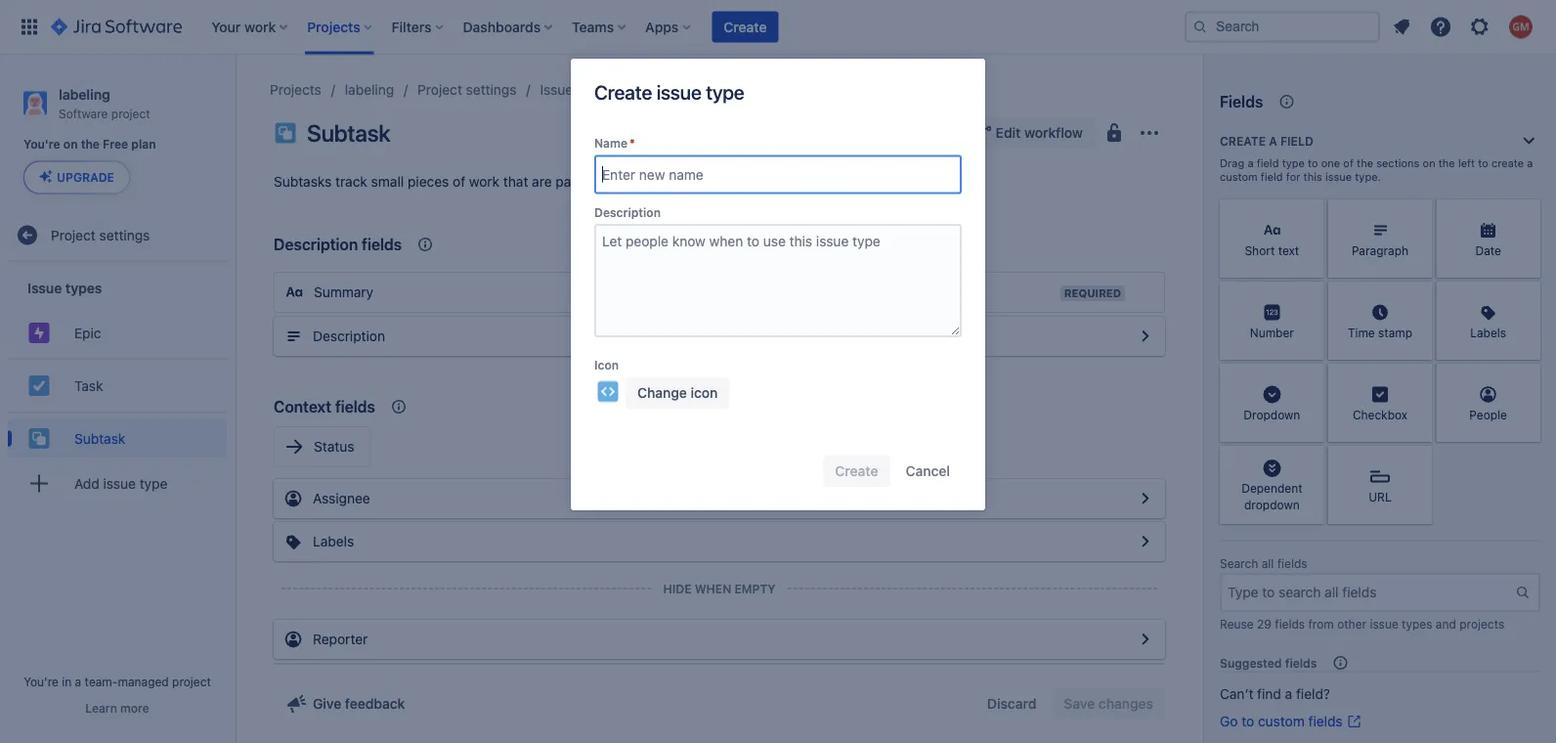 Task type: locate. For each thing, give the bounding box(es) containing it.
description up summary
[[274, 235, 358, 254]]

more information about the context fields image for description fields
[[414, 233, 437, 256]]

labeling right projects
[[345, 82, 394, 98]]

1 horizontal spatial the
[[1357, 157, 1374, 170]]

2 vertical spatial description
[[313, 328, 385, 344]]

issue types
[[540, 82, 612, 98], [27, 280, 102, 296]]

fields
[[1220, 92, 1264, 111]]

go
[[1220, 713, 1238, 729]]

project
[[111, 106, 150, 120], [172, 675, 211, 688]]

issue up task.
[[657, 80, 702, 103]]

you're for you're on the free plan
[[23, 138, 60, 151]]

issue up epic link
[[27, 280, 62, 296]]

you're on the free plan
[[23, 138, 156, 151]]

status
[[314, 439, 354, 455]]

custom
[[1220, 171, 1258, 183], [1258, 713, 1305, 729]]

0 horizontal spatial labels
[[313, 533, 354, 550]]

a right in
[[75, 675, 81, 688]]

task
[[74, 377, 103, 394]]

0 horizontal spatial settings
[[99, 227, 150, 243]]

drag a field type to one of the sections on the left to create a custom field for this issue type.
[[1220, 157, 1534, 183]]

1 vertical spatial type
[[1283, 157, 1305, 170]]

0 vertical spatial project settings
[[418, 82, 517, 98]]

on inside drag a field type to one of the sections on the left to create a custom field for this issue type.
[[1423, 157, 1436, 170]]

the left free
[[81, 138, 100, 151]]

1 vertical spatial issue type icon image
[[596, 380, 620, 403]]

fields left this link will be opened in a new tab image
[[1309, 713, 1343, 729]]

work
[[469, 174, 500, 190]]

field
[[1281, 134, 1314, 148], [1257, 157, 1280, 170], [1261, 171, 1284, 183]]

labeling inside labeling software project
[[59, 86, 110, 102]]

1 vertical spatial project
[[51, 227, 96, 243]]

settings
[[466, 82, 517, 98], [99, 227, 150, 243]]

fields
[[362, 235, 402, 254], [335, 397, 375, 416], [1278, 557, 1308, 571], [1275, 617, 1306, 631], [1286, 656, 1317, 670], [1309, 713, 1343, 729]]

name
[[595, 136, 628, 150]]

name *
[[595, 136, 635, 150]]

1 horizontal spatial of
[[585, 174, 598, 190]]

of right part
[[585, 174, 598, 190]]

of
[[1344, 157, 1354, 170], [453, 174, 466, 190], [585, 174, 598, 190]]

field for drag
[[1257, 157, 1280, 170]]

you're left in
[[24, 675, 59, 688]]

on
[[63, 138, 78, 151], [1423, 157, 1436, 170]]

0 vertical spatial custom
[[1220, 171, 1258, 183]]

a left larger
[[602, 174, 609, 190]]

search image
[[1193, 19, 1209, 35]]

software
[[59, 106, 108, 120]]

1 vertical spatial labels
[[313, 533, 354, 550]]

issue
[[657, 80, 702, 103], [1326, 171, 1352, 183], [103, 475, 136, 491], [1370, 617, 1399, 631]]

0 vertical spatial issue type icon image
[[274, 121, 297, 145]]

managed
[[118, 675, 169, 688]]

subtask
[[307, 119, 391, 147], [74, 430, 126, 446]]

project right 'labeling' link
[[418, 82, 462, 98]]

open field configuration image for labels
[[1134, 530, 1158, 553]]

the left "left"
[[1439, 157, 1456, 170]]

field up for
[[1281, 134, 1314, 148]]

1 horizontal spatial issue
[[540, 82, 573, 98]]

labeling for labeling
[[345, 82, 394, 98]]

issue inside drag a field type to one of the sections on the left to create a custom field for this issue type.
[[1326, 171, 1352, 183]]

2 horizontal spatial create
[[1220, 134, 1266, 148]]

project right the managed
[[172, 675, 211, 688]]

reporter
[[313, 631, 368, 647]]

0 vertical spatial you're
[[23, 138, 60, 151]]

29
[[1258, 617, 1272, 631]]

upgrade button
[[24, 162, 129, 193]]

issue types link
[[540, 78, 612, 102]]

2 horizontal spatial type
[[1283, 157, 1305, 170]]

in
[[62, 675, 72, 688]]

field for create
[[1281, 134, 1314, 148]]

text
[[1279, 243, 1300, 257]]

subtask inside group
[[74, 430, 126, 446]]

1 open field configuration image from the top
[[1134, 325, 1158, 348]]

open field configuration image inside assignee button
[[1134, 487, 1158, 510]]

issue type icon image down "icon"
[[596, 380, 620, 403]]

0 horizontal spatial create
[[595, 80, 652, 103]]

0 vertical spatial type
[[706, 80, 745, 103]]

summary
[[314, 284, 374, 300]]

project settings up 'subtasks track small pieces of work that are part of a larger task.'
[[418, 82, 517, 98]]

projects link
[[270, 78, 322, 102]]

on up the upgrade button
[[63, 138, 78, 151]]

0 vertical spatial types
[[577, 82, 612, 98]]

subtask down 'labeling' link
[[307, 119, 391, 147]]

context
[[274, 397, 331, 416]]

sections
[[1377, 157, 1420, 170]]

a right 'drag'
[[1248, 157, 1254, 170]]

labeling
[[345, 82, 394, 98], [59, 86, 110, 102]]

field?
[[1297, 686, 1331, 702]]

type up for
[[1283, 157, 1305, 170]]

more information about the context fields image down pieces
[[414, 233, 437, 256]]

more information about the context fields image
[[414, 233, 437, 256], [387, 395, 411, 419]]

create inside "button"
[[724, 19, 767, 35]]

add issue type button
[[8, 464, 227, 503]]

the
[[81, 138, 100, 151], [1357, 157, 1374, 170], [1439, 157, 1456, 170]]

labeling for labeling software project
[[59, 86, 110, 102]]

projects
[[1460, 617, 1505, 631]]

field down create a field
[[1257, 157, 1280, 170]]

type inside drag a field type to one of the sections on the left to create a custom field for this issue type.
[[1283, 157, 1305, 170]]

of right one
[[1344, 157, 1354, 170]]

of left the work
[[453, 174, 466, 190]]

0 vertical spatial create
[[724, 19, 767, 35]]

issue types up epic
[[27, 280, 102, 296]]

1 vertical spatial create
[[595, 80, 652, 103]]

1 vertical spatial project
[[172, 675, 211, 688]]

open field configuration image inside description button
[[1134, 325, 1158, 348]]

1 vertical spatial issue
[[27, 280, 62, 296]]

0 horizontal spatial more information about the context fields image
[[387, 395, 411, 419]]

2 open field configuration image from the top
[[1134, 487, 1158, 510]]

0 horizontal spatial to
[[1242, 713, 1255, 729]]

types up name
[[577, 82, 612, 98]]

a down more information about the fields image
[[1269, 134, 1278, 148]]

project settings link
[[418, 78, 517, 102], [8, 215, 227, 255]]

labeling link
[[345, 78, 394, 102]]

type down 'create' "button"
[[706, 80, 745, 103]]

types left and on the right
[[1402, 617, 1433, 631]]

issue inside dialog
[[657, 80, 702, 103]]

types
[[577, 82, 612, 98], [65, 280, 102, 296], [1402, 617, 1433, 631]]

open field configuration image inside reporter button
[[1134, 628, 1158, 651]]

type down subtask link
[[140, 475, 168, 491]]

0 vertical spatial on
[[63, 138, 78, 151]]

issue
[[540, 82, 573, 98], [27, 280, 62, 296]]

a
[[1269, 134, 1278, 148], [1248, 157, 1254, 170], [1528, 157, 1534, 170], [602, 174, 609, 190], [75, 675, 81, 688], [1286, 686, 1293, 702]]

1 horizontal spatial issue type icon image
[[596, 380, 620, 403]]

you're
[[23, 138, 60, 151], [24, 675, 59, 688]]

0 horizontal spatial project settings link
[[8, 215, 227, 255]]

1 horizontal spatial labeling
[[345, 82, 394, 98]]

1 horizontal spatial on
[[1423, 157, 1436, 170]]

add issue type image
[[27, 472, 51, 495]]

subtasks
[[274, 174, 332, 190]]

on right sections
[[1423, 157, 1436, 170]]

labels down the date on the right of page
[[1471, 326, 1507, 339]]

project up plan
[[111, 106, 150, 120]]

issue down one
[[1326, 171, 1352, 183]]

learn more
[[85, 701, 149, 715]]

pieces
[[408, 174, 449, 190]]

1 horizontal spatial project settings
[[418, 82, 517, 98]]

3 open field configuration image from the top
[[1134, 530, 1158, 553]]

go to custom fields
[[1220, 713, 1343, 729]]

0 horizontal spatial types
[[65, 280, 102, 296]]

type inside dialog
[[706, 80, 745, 103]]

project settings link up 'subtasks track small pieces of work that are part of a larger task.'
[[418, 78, 517, 102]]

2 vertical spatial types
[[1402, 617, 1433, 631]]

1 horizontal spatial to
[[1308, 157, 1319, 170]]

issue types up name
[[540, 82, 612, 98]]

custom down 'drag'
[[1220, 171, 1258, 183]]

project down the upgrade button
[[51, 227, 96, 243]]

1 horizontal spatial project settings link
[[418, 78, 517, 102]]

1 horizontal spatial create
[[724, 19, 767, 35]]

2 horizontal spatial of
[[1344, 157, 1354, 170]]

to right go
[[1242, 713, 1255, 729]]

are
[[532, 174, 552, 190]]

1 horizontal spatial settings
[[466, 82, 517, 98]]

issue type icon image down projects link
[[274, 121, 297, 145]]

1 vertical spatial project settings
[[51, 227, 150, 243]]

settings down upgrade
[[99, 227, 150, 243]]

0 horizontal spatial issue types
[[27, 280, 102, 296]]

1 vertical spatial subtask
[[74, 430, 126, 446]]

open field configuration image
[[1134, 325, 1158, 348], [1134, 487, 1158, 510], [1134, 530, 1158, 553], [1134, 628, 1158, 651]]

to right "left"
[[1479, 157, 1489, 170]]

jira software image
[[51, 15, 182, 39], [51, 15, 182, 39]]

1 you're from the top
[[23, 138, 60, 151]]

0 vertical spatial description
[[595, 205, 661, 219]]

primary element
[[12, 0, 1185, 54]]

1 vertical spatial settings
[[99, 227, 150, 243]]

more information about the suggested fields image
[[1329, 651, 1353, 675]]

0 vertical spatial more information about the context fields image
[[414, 233, 437, 256]]

1 vertical spatial custom
[[1258, 713, 1305, 729]]

time stamp
[[1348, 326, 1413, 339]]

0 horizontal spatial project
[[111, 106, 150, 120]]

field left for
[[1261, 171, 1284, 183]]

1 vertical spatial you're
[[24, 675, 59, 688]]

settings left issue types link
[[466, 82, 517, 98]]

2 horizontal spatial the
[[1439, 157, 1456, 170]]

project settings
[[418, 82, 517, 98], [51, 227, 150, 243]]

1 vertical spatial more information about the context fields image
[[387, 395, 411, 419]]

you're in a team-managed project
[[24, 675, 211, 688]]

0 vertical spatial issue
[[540, 82, 573, 98]]

custom inside "link"
[[1258, 713, 1305, 729]]

1 horizontal spatial types
[[577, 82, 612, 98]]

1 vertical spatial issue types
[[27, 280, 102, 296]]

project settings link down upgrade
[[8, 215, 227, 255]]

create issue type dialog
[[571, 59, 986, 511]]

paragraph
[[1352, 243, 1409, 257]]

0 horizontal spatial project settings
[[51, 227, 150, 243]]

to up the this
[[1308, 157, 1319, 170]]

issue type icon image
[[274, 121, 297, 145], [596, 380, 620, 403]]

labeling up software
[[59, 86, 110, 102]]

2 vertical spatial create
[[1220, 134, 1266, 148]]

*
[[630, 136, 635, 150]]

fields up summary
[[362, 235, 402, 254]]

0 vertical spatial settings
[[466, 82, 517, 98]]

subtask up add on the bottom of page
[[74, 430, 126, 446]]

create
[[1492, 157, 1525, 170]]

reuse
[[1220, 617, 1254, 631]]

1 horizontal spatial labels
[[1471, 326, 1507, 339]]

1 horizontal spatial project
[[418, 82, 462, 98]]

0 vertical spatial project
[[111, 106, 150, 120]]

group
[[8, 262, 227, 515]]

custom down 'can't find a field?'
[[1258, 713, 1305, 729]]

issue down "primary" element
[[540, 82, 573, 98]]

more information about the context fields image right context fields
[[387, 395, 411, 419]]

0 vertical spatial field
[[1281, 134, 1314, 148]]

create inside dialog
[[595, 80, 652, 103]]

1 horizontal spatial type
[[706, 80, 745, 103]]

a right create
[[1528, 157, 1534, 170]]

0 horizontal spatial type
[[140, 475, 168, 491]]

0 vertical spatial subtask
[[307, 119, 391, 147]]

description inside button
[[313, 328, 385, 344]]

open field configuration image for reporter
[[1134, 628, 1158, 651]]

description down larger
[[595, 205, 661, 219]]

type
[[706, 80, 745, 103], [1283, 157, 1305, 170], [140, 475, 168, 491]]

0 horizontal spatial labeling
[[59, 86, 110, 102]]

2 you're from the top
[[24, 675, 59, 688]]

1 vertical spatial field
[[1257, 157, 1280, 170]]

types up epic
[[65, 280, 102, 296]]

stamp
[[1379, 326, 1413, 339]]

0 horizontal spatial subtask
[[74, 430, 126, 446]]

2 horizontal spatial to
[[1479, 157, 1489, 170]]

0 vertical spatial issue types
[[540, 82, 612, 98]]

to
[[1308, 157, 1319, 170], [1479, 157, 1489, 170], [1242, 713, 1255, 729]]

you're up the upgrade button
[[23, 138, 60, 151]]

1 vertical spatial on
[[1423, 157, 1436, 170]]

issue right add on the bottom of page
[[103, 475, 136, 491]]

fields right all
[[1278, 557, 1308, 571]]

type inside button
[[140, 475, 168, 491]]

project settings down upgrade
[[51, 227, 150, 243]]

open field configuration image inside the labels button
[[1134, 530, 1158, 553]]

0 horizontal spatial project
[[51, 227, 96, 243]]

description down summary
[[313, 328, 385, 344]]

create
[[724, 19, 767, 35], [595, 80, 652, 103], [1220, 134, 1266, 148]]

4 open field configuration image from the top
[[1134, 628, 1158, 651]]

1 horizontal spatial more information about the context fields image
[[414, 233, 437, 256]]

the up type.
[[1357, 157, 1374, 170]]

description button
[[274, 317, 1166, 356]]

2 vertical spatial type
[[140, 475, 168, 491]]

labels down assignee
[[313, 533, 354, 550]]

dropdown
[[1245, 498, 1300, 512]]

description fields
[[274, 235, 402, 254]]



Task type: vqa. For each thing, say whether or not it's contained in the screenshot.
out
no



Task type: describe. For each thing, give the bounding box(es) containing it.
from
[[1309, 617, 1335, 631]]

discard button
[[976, 688, 1049, 720]]

free
[[103, 138, 128, 151]]

short text
[[1245, 243, 1300, 257]]

icon
[[595, 358, 619, 372]]

icon
[[691, 385, 718, 401]]

0 vertical spatial project settings link
[[418, 78, 517, 102]]

1 vertical spatial description
[[274, 235, 358, 254]]

subtasks track small pieces of work that are part of a larger task.
[[274, 174, 683, 190]]

this link will be opened in a new tab image
[[1347, 714, 1363, 729]]

give feedback
[[313, 696, 405, 712]]

2 horizontal spatial types
[[1402, 617, 1433, 631]]

larger
[[613, 174, 649, 190]]

fields up field?
[[1286, 656, 1317, 670]]

2 vertical spatial field
[[1261, 171, 1284, 183]]

issue inside button
[[103, 475, 136, 491]]

reporter button
[[274, 620, 1166, 659]]

group containing issue types
[[8, 262, 227, 515]]

number
[[1250, 326, 1295, 339]]

create for create issue type
[[595, 80, 652, 103]]

labeling software project
[[59, 86, 150, 120]]

more
[[120, 701, 149, 715]]

checkbox
[[1353, 408, 1408, 421]]

cancel button
[[894, 456, 962, 487]]

Enter new name field
[[596, 157, 960, 192]]

assignee button
[[274, 479, 1166, 518]]

cancel
[[906, 463, 950, 479]]

project inside labeling software project
[[111, 106, 150, 120]]

people
[[1470, 408, 1508, 421]]

Search field
[[1185, 11, 1381, 43]]

subtask group
[[8, 411, 227, 464]]

can't find a field?
[[1220, 686, 1331, 702]]

date
[[1476, 243, 1502, 257]]

epic link
[[8, 313, 227, 352]]

custom inside drag a field type to one of the sections on the left to create a custom field for this issue type.
[[1220, 171, 1258, 183]]

no restrictions image
[[1103, 121, 1126, 145]]

change icon
[[638, 385, 718, 401]]

search all fields
[[1220, 557, 1308, 571]]

create button
[[712, 11, 779, 43]]

1 vertical spatial types
[[65, 280, 102, 296]]

projects
[[270, 82, 322, 98]]

issue right other
[[1370, 617, 1399, 631]]

open field configuration image for assignee
[[1134, 487, 1158, 510]]

create for create a field
[[1220, 134, 1266, 148]]

discard
[[987, 696, 1037, 712]]

small
[[371, 174, 404, 190]]

labels inside button
[[313, 533, 354, 550]]

Description text field
[[595, 224, 962, 337]]

this
[[1304, 171, 1323, 183]]

add
[[74, 475, 100, 491]]

add issue type
[[74, 475, 168, 491]]

to inside "link"
[[1242, 713, 1255, 729]]

workflow
[[1025, 125, 1083, 141]]

suggested fields
[[1220, 656, 1317, 670]]

upgrade
[[57, 170, 114, 184]]

fields inside "link"
[[1309, 713, 1343, 729]]

track
[[335, 174, 368, 190]]

issue inside issue types link
[[540, 82, 573, 98]]

that
[[503, 174, 528, 190]]

edit
[[996, 125, 1021, 141]]

search
[[1220, 557, 1259, 571]]

left
[[1459, 157, 1476, 170]]

you're for you're in a team-managed project
[[24, 675, 59, 688]]

dropdown
[[1244, 408, 1301, 421]]

short
[[1245, 243, 1275, 257]]

epic
[[74, 325, 101, 341]]

0 vertical spatial labels
[[1471, 326, 1507, 339]]

1 vertical spatial project settings link
[[8, 215, 227, 255]]

1 horizontal spatial subtask
[[307, 119, 391, 147]]

assignee
[[313, 490, 370, 507]]

one
[[1322, 157, 1341, 170]]

and
[[1436, 617, 1457, 631]]

learn more button
[[85, 700, 149, 716]]

0 horizontal spatial of
[[453, 174, 466, 190]]

create issue type
[[595, 80, 745, 103]]

task.
[[653, 174, 683, 190]]

1 horizontal spatial project
[[172, 675, 211, 688]]

type for add issue type
[[140, 475, 168, 491]]

reuse 29 fields from other issue types and projects
[[1220, 617, 1505, 631]]

more information about the context fields image for context fields
[[387, 395, 411, 419]]

subtask link
[[8, 419, 227, 458]]

create for create
[[724, 19, 767, 35]]

fields right 29
[[1275, 617, 1306, 631]]

url
[[1369, 490, 1392, 504]]

required
[[1065, 287, 1122, 300]]

team-
[[85, 675, 118, 688]]

a right find
[[1286, 686, 1293, 702]]

fields up status
[[335, 397, 375, 416]]

Type to search all fields text field
[[1222, 575, 1516, 610]]

0 vertical spatial project
[[418, 82, 462, 98]]

0 horizontal spatial issue type icon image
[[274, 121, 297, 145]]

give
[[313, 696, 342, 712]]

change icon button
[[626, 378, 730, 409]]

0 horizontal spatial issue
[[27, 280, 62, 296]]

dependent dropdown
[[1242, 481, 1303, 512]]

more information about the fields image
[[1275, 90, 1299, 113]]

create banner
[[0, 0, 1557, 55]]

context fields
[[274, 397, 375, 416]]

create a field
[[1220, 134, 1314, 148]]

of inside drag a field type to one of the sections on the left to create a custom field for this issue type.
[[1344, 157, 1354, 170]]

issue type icon image inside create issue type dialog
[[596, 380, 620, 403]]

0 horizontal spatial on
[[63, 138, 78, 151]]

task link
[[8, 366, 227, 405]]

1 horizontal spatial issue types
[[540, 82, 612, 98]]

time
[[1348, 326, 1376, 339]]

labels button
[[274, 522, 1166, 561]]

other
[[1338, 617, 1367, 631]]

description inside create issue type dialog
[[595, 205, 661, 219]]

plan
[[131, 138, 156, 151]]

find
[[1258, 686, 1282, 702]]

0 horizontal spatial the
[[81, 138, 100, 151]]

change
[[638, 385, 687, 401]]

go to custom fields link
[[1220, 712, 1363, 731]]

drag
[[1220, 157, 1245, 170]]

type.
[[1356, 171, 1381, 183]]

give feedback button
[[274, 688, 417, 720]]

open field configuration image for description
[[1134, 325, 1158, 348]]

part
[[556, 174, 581, 190]]

type for create issue type
[[706, 80, 745, 103]]

edit workflow button
[[965, 117, 1095, 149]]

learn
[[85, 701, 117, 715]]



